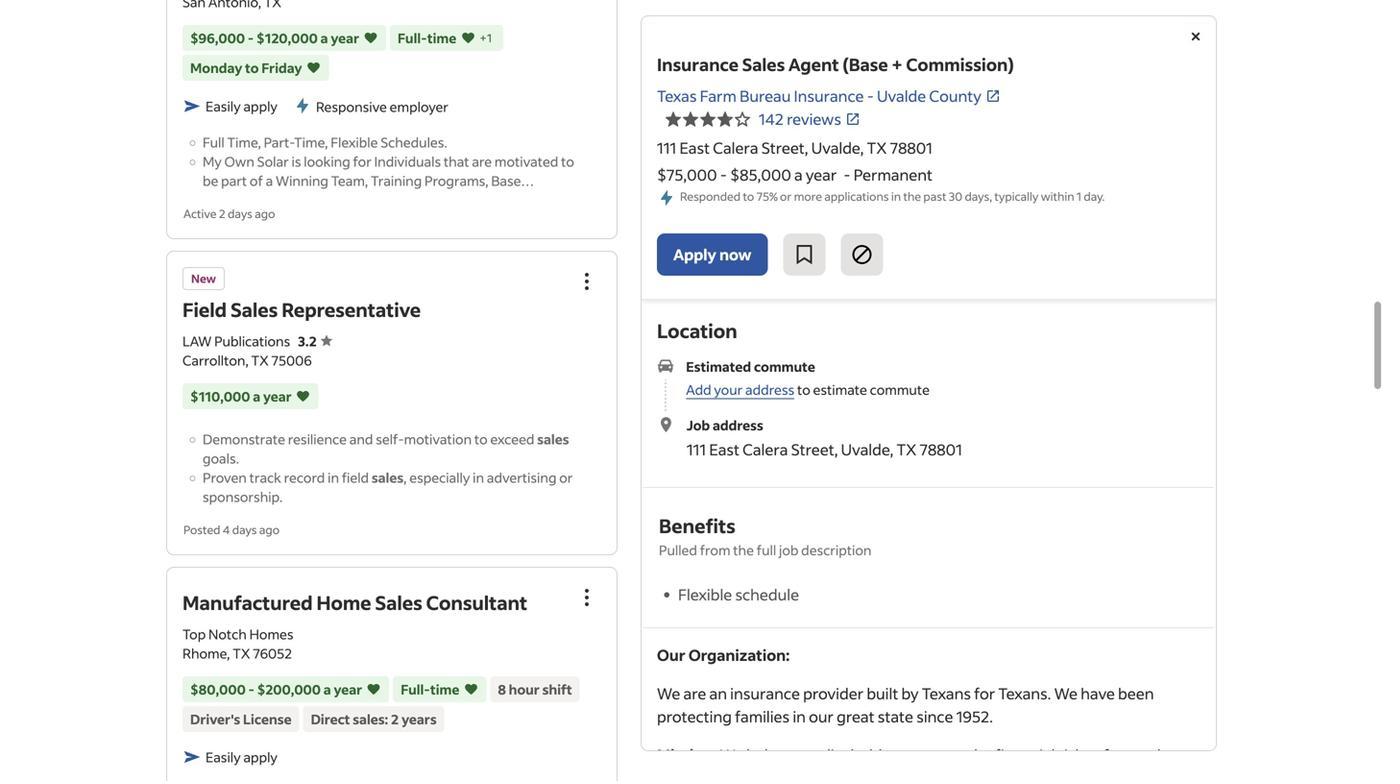 Task type: vqa. For each thing, say whether or not it's contained in the screenshot.
'employer'
yes



Task type: locate. For each thing, give the bounding box(es) containing it.
0 vertical spatial and
[[349, 430, 373, 448]]

calera down add your address button
[[743, 439, 788, 459]]

to left the estimate at the right of page
[[797, 381, 811, 398]]

sales up bureau
[[742, 53, 785, 75]]

- up applications
[[844, 165, 851, 184]]

posted
[[184, 522, 220, 537]]

30
[[949, 189, 963, 204]]

a for $120,000
[[321, 29, 328, 47]]

our inside we are an insurance provider built by texans for texans. we have been protecting families in our great state since 1952.
[[809, 707, 834, 727]]

0 vertical spatial calera
[[713, 138, 759, 158]]

0 vertical spatial are
[[472, 153, 492, 170]]

1 horizontal spatial sales
[[375, 590, 422, 615]]

address inside estimated commute add your address to estimate commute
[[746, 381, 795, 398]]

are inside we are an insurance provider built by texans for texans. we have been protecting families in our great state since 1952.
[[684, 684, 706, 703]]

responded
[[680, 189, 741, 204]]

for
[[353, 153, 372, 170], [974, 684, 996, 703]]

flexible down pulled
[[678, 585, 732, 605]]

been
[[1118, 684, 1154, 703]]

base…
[[491, 172, 534, 189]]

record
[[284, 469, 325, 486]]

1 vertical spatial or
[[559, 469, 573, 486]]

a for $85,000
[[795, 165, 803, 184]]

year up the more
[[806, 165, 837, 184]]

0 vertical spatial our
[[809, 707, 834, 727]]

1 horizontal spatial 111
[[687, 439, 706, 459]]

0 horizontal spatial time,
[[227, 133, 261, 151]]

uvalde, down the estimate at the right of page
[[841, 439, 894, 459]]

uvalde, inside job address 111 east calera street, uvalde, tx 78801
[[841, 439, 894, 459]]

insurance up reviews
[[794, 86, 864, 106]]

0 horizontal spatial we
[[657, 684, 681, 703]]

0 vertical spatial full-time
[[398, 29, 457, 47]]

to left '75%'
[[743, 189, 754, 204]]

78801 inside job address 111 east calera street, uvalde, tx 78801
[[920, 439, 963, 459]]

tx inside job address 111 east calera street, uvalde, tx 78801
[[897, 439, 917, 459]]

1 vertical spatial full-time
[[401, 681, 460, 698]]

1 horizontal spatial from
[[858, 768, 893, 781]]

matches your preference image down 75006
[[296, 387, 311, 406]]

1 horizontal spatial of
[[1094, 745, 1110, 765]]

in down permanent
[[892, 189, 901, 204]]

responsive employer
[[316, 98, 449, 115]]

ago down 'sponsorship.'
[[259, 522, 280, 537]]

- up "responded"
[[720, 165, 727, 184]]

2 right active
[[219, 206, 226, 221]]

to inside demonstrate resilience and self-motivation to exceed sales goals.
[[475, 430, 488, 448]]

matches your preference image for $80,000 - $200,000 a year
[[463, 680, 479, 699]]

are right the that at the left of page
[[472, 153, 492, 170]]

0 vertical spatial or
[[780, 189, 792, 204]]

1 vertical spatial for
[[974, 684, 996, 703]]

ago for proven track record in field
[[259, 522, 280, 537]]

and left self-
[[349, 430, 373, 448]]

year down 75006
[[263, 388, 292, 405]]

3.2 out of five stars rating image
[[298, 332, 332, 350]]

full- for $80,000 - $200,000 a year
[[401, 681, 430, 698]]

1 horizontal spatial are
[[684, 684, 706, 703]]

we left have
[[1055, 684, 1078, 703]]

1 horizontal spatial time,
[[294, 133, 328, 151]]

1 vertical spatial apply
[[244, 749, 278, 766]]

0 horizontal spatial +
[[480, 30, 487, 45]]

matches your preference image left 8
[[463, 680, 479, 699]]

apply now
[[674, 245, 752, 264]]

sales for field
[[231, 297, 278, 322]]

111 up $75,000
[[657, 138, 677, 158]]

days right 4
[[232, 522, 257, 537]]

0 vertical spatial address
[[746, 381, 795, 398]]

apply down license
[[244, 749, 278, 766]]

to left friday in the left of the page
[[245, 59, 259, 76]]

- left uvalde
[[867, 86, 874, 106]]

and down mission:
[[682, 768, 709, 781]]

easily apply down driver's license on the left bottom of page
[[206, 749, 278, 766]]

year for $85,000
[[806, 165, 837, 184]]

matches your preference image up direct sales: 2 years
[[366, 680, 382, 699]]

address right your
[[746, 381, 795, 398]]

0 horizontal spatial are
[[472, 153, 492, 170]]

0 vertical spatial for
[[353, 153, 372, 170]]

bureau
[[740, 86, 791, 106]]

76052
[[253, 645, 292, 662]]

full- up years
[[401, 681, 430, 698]]

a inside full time, part-time, flexible schedules. my own solar is looking for individuals that are motivated to be part of a winning team, training programs, base…
[[266, 172, 273, 189]]

0 horizontal spatial 111
[[657, 138, 677, 158]]

estimated commute add your address to estimate commute
[[686, 358, 930, 398]]

0 horizontal spatial sales
[[372, 469, 404, 486]]

- up monday to friday
[[248, 29, 254, 47]]

we left help on the right bottom of page
[[720, 745, 744, 765]]

1 vertical spatial full-
[[401, 681, 430, 698]]

1 vertical spatial 111
[[687, 439, 706, 459]]

time up years
[[430, 681, 460, 698]]

1 easily from the top
[[206, 97, 241, 115]]

1 horizontal spatial we
[[720, 745, 744, 765]]

1 horizontal spatial for
[[974, 684, 996, 703]]

0 horizontal spatial for
[[353, 153, 372, 170]]

motivation
[[404, 430, 472, 448]]

active 2 days ago
[[184, 206, 275, 221]]

time for $96,000 - $120,000 a year
[[427, 29, 457, 47]]

in right families
[[793, 707, 806, 727]]

within
[[1041, 189, 1075, 204]]

self-
[[376, 430, 404, 448]]

publications
[[214, 332, 290, 350]]

in inside we are an insurance provider built by texans for texans. we have been protecting families in our great state since 1952.
[[793, 707, 806, 727]]

for up team,
[[353, 153, 372, 170]]

8
[[498, 681, 506, 698]]

1 horizontal spatial our
[[809, 707, 834, 727]]

111 down job
[[687, 439, 706, 459]]

1 vertical spatial of
[[1094, 745, 1110, 765]]

1 vertical spatial 78801
[[920, 439, 963, 459]]

1 horizontal spatial +
[[892, 53, 903, 75]]

1 vertical spatial easily apply
[[206, 749, 278, 766]]

1 horizontal spatial the
[[904, 189, 921, 204]]

2 easily apply from the top
[[206, 749, 278, 766]]

for up 1952. at the bottom right
[[974, 684, 996, 703]]

to inside estimated commute add your address to estimate commute
[[797, 381, 811, 398]]

are up protecting
[[684, 684, 706, 703]]

1 vertical spatial sales
[[231, 297, 278, 322]]

full- for $96,000 - $120,000 a year
[[398, 29, 427, 47]]

a up the direct
[[324, 681, 331, 698]]

commute
[[754, 358, 816, 375], [870, 381, 930, 398]]

1 vertical spatial uvalde,
[[841, 439, 894, 459]]

street, inside job address 111 east calera street, uvalde, tx 78801
[[791, 439, 838, 459]]

$85,000
[[730, 165, 791, 184]]

+ 1
[[480, 30, 492, 45]]

0 horizontal spatial 1
[[487, 30, 492, 45]]

3.2
[[298, 332, 317, 350]]

78801
[[890, 138, 933, 158], [920, 439, 963, 459]]

full- up "employer"
[[398, 29, 427, 47]]

friday
[[262, 59, 302, 76]]

families
[[735, 707, 790, 727]]

sales inside demonstrate resilience and self-motivation to exceed sales goals.
[[537, 430, 569, 448]]

are inside full time, part-time, flexible schedules. my own solar is looking for individuals that are motivated to be part of a winning team, training programs, base…
[[472, 153, 492, 170]]

1 vertical spatial ago
[[259, 522, 280, 537]]

ago for my own solar is looking for individuals that are motivated to be part of a winning team, training programs, base…
[[255, 206, 275, 221]]

or right advertising
[[559, 469, 573, 486]]

uvalde
[[877, 86, 926, 106]]

3.9 out of 5 stars image
[[665, 108, 751, 131]]

uvalde, down reviews
[[812, 138, 864, 158]]

0 horizontal spatial flexible
[[331, 133, 378, 151]]

ago down solar
[[255, 206, 275, 221]]

$120,000
[[256, 29, 318, 47]]

notch
[[209, 626, 247, 643]]

from down benefits
[[700, 542, 731, 559]]

full-time up years
[[401, 681, 460, 698]]

hour
[[509, 681, 540, 698]]

and inside demonstrate resilience and self-motivation to exceed sales goals.
[[349, 430, 373, 448]]

top notch homes rhome, tx 76052
[[183, 626, 294, 662]]

street, up $75,000 - $85,000 a year - permanent on the top of the page
[[762, 138, 809, 158]]

apply now button
[[657, 234, 768, 276]]

not interested image
[[851, 243, 874, 266]]

0 horizontal spatial from
[[700, 542, 731, 559]]

to left exceed
[[475, 430, 488, 448]]

1 vertical spatial +
[[892, 53, 903, 75]]

1 vertical spatial the
[[733, 542, 754, 559]]

commute up add your address button
[[754, 358, 816, 375]]

the left past at the right of the page
[[904, 189, 921, 204]]

1 vertical spatial matches your preference image
[[463, 680, 479, 699]]

1 vertical spatial calera
[[743, 439, 788, 459]]

our organization:
[[657, 645, 790, 665]]

1 vertical spatial our
[[781, 745, 806, 765]]

1 vertical spatial days
[[232, 522, 257, 537]]

your
[[714, 381, 743, 398]]

0 vertical spatial days
[[228, 206, 253, 221]]

our right help on the right bottom of page
[[781, 745, 806, 765]]

new
[[191, 271, 216, 286]]

in inside , especially in advertising or sponsorship.
[[473, 469, 484, 486]]

great
[[837, 707, 875, 727]]

0 horizontal spatial or
[[559, 469, 573, 486]]

0 vertical spatial ago
[[255, 206, 275, 221]]

east down job
[[709, 439, 740, 459]]

1 vertical spatial commute
[[870, 381, 930, 398]]

the left the full
[[733, 542, 754, 559]]

0 horizontal spatial insurance
[[657, 53, 739, 75]]

0 vertical spatial insurance
[[657, 53, 739, 75]]

the
[[904, 189, 921, 204], [733, 542, 754, 559], [969, 745, 992, 765]]

commute right the estimate at the right of page
[[870, 381, 930, 398]]

a right $110,000
[[253, 388, 261, 405]]

estimate
[[813, 381, 867, 398]]

1 vertical spatial are
[[684, 684, 706, 703]]

1 horizontal spatial 1
[[1077, 189, 1082, 204]]

flexible up looking
[[331, 133, 378, 151]]

a up the more
[[795, 165, 803, 184]]

0 vertical spatial the
[[904, 189, 921, 204]]

time, up is
[[294, 133, 328, 151]]

we for we help our policyholders manage the financial risks of everyday life and successfully recover from insured losses through prompt
[[720, 745, 744, 765]]

0 vertical spatial matches your preference image
[[460, 28, 476, 47]]

or right '75%'
[[780, 189, 792, 204]]

2 easily from the top
[[206, 749, 241, 766]]

from down policyholders
[[858, 768, 893, 781]]

of right the 'part'
[[250, 172, 263, 189]]

sales
[[742, 53, 785, 75], [231, 297, 278, 322], [375, 590, 422, 615]]

0 horizontal spatial our
[[781, 745, 806, 765]]

year
[[331, 29, 359, 47], [806, 165, 837, 184], [263, 388, 292, 405], [334, 681, 362, 698]]

calera inside job address 111 east calera street, uvalde, tx 78801
[[743, 439, 788, 459]]

sales down demonstrate resilience and self-motivation to exceed sales goals.
[[372, 469, 404, 486]]

flexible
[[331, 133, 378, 151], [678, 585, 732, 605]]

sales up publications
[[231, 297, 278, 322]]

add your address button
[[686, 381, 795, 399]]

2 horizontal spatial sales
[[742, 53, 785, 75]]

$96,000
[[190, 29, 245, 47]]

apply up part-
[[244, 97, 278, 115]]

especially
[[410, 469, 470, 486]]

-
[[248, 29, 254, 47], [867, 86, 874, 106], [720, 165, 727, 184], [844, 165, 851, 184], [248, 681, 254, 698]]

in
[[892, 189, 901, 204], [328, 469, 339, 486], [473, 469, 484, 486], [793, 707, 806, 727]]

0 vertical spatial sales
[[537, 430, 569, 448]]

of right the risks
[[1094, 745, 1110, 765]]

our
[[809, 707, 834, 727], [781, 745, 806, 765]]

0 vertical spatial apply
[[244, 97, 278, 115]]

1 vertical spatial easily
[[206, 749, 241, 766]]

,
[[404, 469, 407, 486]]

the up losses
[[969, 745, 992, 765]]

in right especially
[[473, 469, 484, 486]]

0 horizontal spatial sales
[[231, 297, 278, 322]]

1 horizontal spatial and
[[682, 768, 709, 781]]

address down add your address button
[[713, 416, 764, 434]]

benefits
[[659, 513, 736, 538]]

- up driver's license on the left bottom of page
[[248, 681, 254, 698]]

full-time for $96,000 - $120,000 a year
[[398, 29, 457, 47]]

to right motivated
[[561, 153, 574, 170]]

time,
[[227, 133, 261, 151], [294, 133, 328, 151]]

easily up full
[[206, 97, 241, 115]]

east up $75,000
[[680, 138, 710, 158]]

a right $120,000 on the top left of page
[[321, 29, 328, 47]]

we for we are an insurance provider built by texans for texans. we have been protecting families in our great state since 1952.
[[657, 684, 681, 703]]

an
[[710, 684, 727, 703]]

carrollton,
[[183, 352, 249, 369]]

easily apply down monday to friday
[[206, 97, 278, 115]]

calera up $85,000
[[713, 138, 759, 158]]

1 vertical spatial street,
[[791, 439, 838, 459]]

texas farm bureau insurance - uvalde county
[[657, 86, 982, 106]]

year right $120,000 on the top left of page
[[331, 29, 359, 47]]

of inside "we help our policyholders manage the financial risks of everyday life and successfully recover from insured losses through prompt"
[[1094, 745, 1110, 765]]

year up the direct
[[334, 681, 362, 698]]

we inside "we help our policyholders manage the financial risks of everyday life and successfully recover from insured losses through prompt"
[[720, 745, 744, 765]]

1 vertical spatial time
[[430, 681, 460, 698]]

0 vertical spatial of
[[250, 172, 263, 189]]

to inside full time, part-time, flexible schedules. my own solar is looking for individuals that are motivated to be part of a winning team, training programs, base…
[[561, 153, 574, 170]]

commission)
[[906, 53, 1014, 75]]

matches your preference image
[[460, 28, 476, 47], [463, 680, 479, 699]]

address
[[746, 381, 795, 398], [713, 416, 764, 434]]

our down provider
[[809, 707, 834, 727]]

days down the 'part'
[[228, 206, 253, 221]]

matches your preference image up responsive employer
[[363, 28, 379, 47]]

calera
[[713, 138, 759, 158], [743, 439, 788, 459]]

1 horizontal spatial sales
[[537, 430, 569, 448]]

0 vertical spatial from
[[700, 542, 731, 559]]

2 apply from the top
[[244, 749, 278, 766]]

sales:
[[353, 711, 388, 728]]

insurance up farm
[[657, 53, 739, 75]]

street, down the estimate at the right of page
[[791, 439, 838, 459]]

0 vertical spatial full-
[[398, 29, 427, 47]]

1 vertical spatial east
[[709, 439, 740, 459]]

0 vertical spatial commute
[[754, 358, 816, 375]]

0 horizontal spatial of
[[250, 172, 263, 189]]

insurance sales agent (base + commission)
[[657, 53, 1014, 75]]

help
[[747, 745, 778, 765]]

location
[[657, 318, 738, 343]]

job
[[687, 416, 710, 434]]

sales right home
[[375, 590, 422, 615]]

0 horizontal spatial and
[[349, 430, 373, 448]]

1 vertical spatial 2
[[391, 711, 399, 728]]

full-
[[398, 29, 427, 47], [401, 681, 430, 698]]

4
[[223, 522, 230, 537]]

0 vertical spatial 1
[[487, 30, 492, 45]]

the inside "we help our policyholders manage the financial risks of everyday life and successfully recover from insured losses through prompt"
[[969, 745, 992, 765]]

full-time for $80,000 - $200,000 a year
[[401, 681, 460, 698]]

1 vertical spatial from
[[858, 768, 893, 781]]

have
[[1081, 684, 1115, 703]]

matches your preference image
[[363, 28, 379, 47], [306, 58, 321, 77], [296, 387, 311, 406], [366, 680, 382, 699]]

we
[[657, 684, 681, 703], [1055, 684, 1078, 703], [720, 745, 744, 765]]

sales right exceed
[[537, 430, 569, 448]]

1 horizontal spatial insurance
[[794, 86, 864, 106]]

2 left years
[[391, 711, 399, 728]]

2 vertical spatial the
[[969, 745, 992, 765]]

be
[[203, 172, 218, 189]]

manufactured home sales consultant
[[183, 590, 528, 615]]

time, up own
[[227, 133, 261, 151]]

tx
[[867, 138, 887, 158], [251, 352, 269, 369], [897, 439, 917, 459], [233, 645, 250, 662]]

0 vertical spatial +
[[480, 30, 487, 45]]

flexible schedule
[[678, 585, 799, 605]]

apply
[[244, 97, 278, 115], [244, 749, 278, 766]]

county
[[929, 86, 982, 106]]

the inside benefits pulled from the full job description
[[733, 542, 754, 559]]

time left + 1
[[427, 29, 457, 47]]

0 vertical spatial sales
[[742, 53, 785, 75]]

full-time
[[398, 29, 457, 47], [401, 681, 460, 698]]

full-time left + 1
[[398, 29, 457, 47]]

142 reviews link
[[759, 109, 861, 129]]

matches your preference image right friday in the left of the page
[[306, 58, 321, 77]]

2 horizontal spatial the
[[969, 745, 992, 765]]

0 horizontal spatial 2
[[219, 206, 226, 221]]

0 vertical spatial 78801
[[890, 138, 933, 158]]

0 vertical spatial 2
[[219, 206, 226, 221]]

address inside job address 111 east calera street, uvalde, tx 78801
[[713, 416, 764, 434]]

matches your preference image left + 1
[[460, 28, 476, 47]]

1 vertical spatial and
[[682, 768, 709, 781]]

1 vertical spatial flexible
[[678, 585, 732, 605]]

east
[[680, 138, 710, 158], [709, 439, 740, 459]]

142
[[759, 109, 784, 129]]

add
[[686, 381, 712, 398]]

1 horizontal spatial 2
[[391, 711, 399, 728]]

0 vertical spatial easily apply
[[206, 97, 278, 115]]

license
[[243, 711, 292, 728]]

years
[[402, 711, 437, 728]]

a down solar
[[266, 172, 273, 189]]

we up protecting
[[657, 684, 681, 703]]

easily down driver's
[[206, 749, 241, 766]]



Task type: describe. For each thing, give the bounding box(es) containing it.
2 horizontal spatial we
[[1055, 684, 1078, 703]]

0 vertical spatial uvalde,
[[812, 138, 864, 158]]

demonstrate
[[203, 430, 285, 448]]

past
[[924, 189, 947, 204]]

homes
[[249, 626, 294, 643]]

by
[[902, 684, 919, 703]]

8 hour shift
[[498, 681, 572, 698]]

field
[[183, 297, 227, 322]]

we help our policyholders manage the financial risks of everyday life and successfully recover from insured losses through prompt
[[657, 745, 1178, 781]]

1 horizontal spatial or
[[780, 189, 792, 204]]

tx inside top notch homes rhome, tx 76052
[[233, 645, 250, 662]]

matches your preference image for $80,000 - $200,000 a year
[[366, 680, 382, 699]]

farm
[[700, 86, 737, 106]]

losses
[[953, 768, 997, 781]]

apply
[[674, 245, 717, 264]]

training
[[371, 172, 422, 189]]

representative
[[282, 297, 421, 322]]

1 horizontal spatial commute
[[870, 381, 930, 398]]

2 vertical spatial sales
[[375, 590, 422, 615]]

1 horizontal spatial flexible
[[678, 585, 732, 605]]

consultant
[[426, 590, 528, 615]]

(base
[[843, 53, 888, 75]]

manufactured home sales consultant button
[[183, 590, 528, 615]]

from inside benefits pulled from the full job description
[[700, 542, 731, 559]]

law publications
[[183, 332, 290, 350]]

organization:
[[689, 645, 790, 665]]

0 horizontal spatial commute
[[754, 358, 816, 375]]

full
[[203, 133, 225, 151]]

looking
[[304, 153, 350, 170]]

advertising
[[487, 469, 557, 486]]

in left field
[[328, 469, 339, 486]]

or inside , especially in advertising or sponsorship.
[[559, 469, 573, 486]]

our inside "we help our policyholders manage the financial risks of everyday life and successfully recover from insured losses through prompt"
[[781, 745, 806, 765]]

typically
[[995, 189, 1039, 204]]

schedules.
[[381, 133, 447, 151]]

my
[[203, 153, 222, 170]]

is
[[292, 153, 301, 170]]

exceed
[[490, 430, 535, 448]]

$80,000 - $200,000 a year
[[190, 681, 362, 698]]

protecting
[[657, 707, 732, 727]]

texans.
[[999, 684, 1051, 703]]

job actions for field sales representative is collapsed image
[[576, 270, 599, 293]]

1952.
[[957, 707, 993, 727]]

full
[[757, 542, 777, 559]]

own
[[224, 153, 255, 170]]

and inside "we help our policyholders manage the financial risks of everyday life and successfully recover from insured losses through prompt"
[[682, 768, 709, 781]]

since
[[917, 707, 954, 727]]

life
[[657, 768, 679, 781]]

matches your preference image for $96,000 - $120,000 a year
[[460, 28, 476, 47]]

rhome,
[[183, 645, 230, 662]]

0 vertical spatial street,
[[762, 138, 809, 158]]

posted 4 days ago
[[184, 522, 280, 537]]

winning
[[276, 172, 329, 189]]

recover
[[801, 768, 855, 781]]

state
[[878, 707, 914, 727]]

team,
[[331, 172, 368, 189]]

that
[[444, 153, 469, 170]]

0 vertical spatial east
[[680, 138, 710, 158]]

matches your preference image for $110,000 a year
[[296, 387, 311, 406]]

close job details image
[[1185, 25, 1208, 48]]

responsive
[[316, 98, 387, 115]]

full time, part-time, flexible schedules. my own solar is looking for individuals that are motivated to be part of a winning team, training programs, base…
[[203, 133, 574, 189]]

our
[[657, 645, 686, 665]]

0 vertical spatial 111
[[657, 138, 677, 158]]

a for $200,000
[[324, 681, 331, 698]]

day.
[[1084, 189, 1105, 204]]

$110,000 a year
[[190, 388, 292, 405]]

manufactured
[[183, 590, 313, 615]]

policyholders
[[809, 745, 905, 765]]

financial
[[995, 745, 1055, 765]]

texas farm bureau insurance - uvalde county link
[[657, 85, 1001, 108]]

days for my own solar is looking for individuals that are motivated to be part of a winning team, training programs, base…
[[228, 206, 253, 221]]

goals.
[[203, 450, 239, 467]]

individuals
[[374, 153, 441, 170]]

year for $200,000
[[334, 681, 362, 698]]

- for $96,000 - $120,000 a year
[[248, 29, 254, 47]]

1 time, from the left
[[227, 133, 261, 151]]

solar
[[257, 153, 289, 170]]

home
[[317, 590, 371, 615]]

field sales representative button
[[183, 297, 421, 322]]

driver's license
[[190, 711, 292, 728]]

sales for insurance
[[742, 53, 785, 75]]

- for $80,000 - $200,000 a year
[[248, 681, 254, 698]]

risks
[[1058, 745, 1091, 765]]

responded to 75% or more applications in the past 30 days, typically within 1 day.
[[680, 189, 1105, 204]]

1 easily apply from the top
[[206, 97, 278, 115]]

142 reviews
[[759, 109, 842, 129]]

- for $75,000 - $85,000 a year - permanent
[[720, 165, 727, 184]]

matches your preference image for $96,000 - $120,000 a year
[[363, 28, 379, 47]]

2 time, from the left
[[294, 133, 328, 151]]

estimated
[[686, 358, 751, 375]]

direct sales: 2 years
[[311, 711, 437, 728]]

part-
[[264, 133, 294, 151]]

through
[[1000, 768, 1058, 781]]

$110,000
[[190, 388, 250, 405]]

driver's
[[190, 711, 240, 728]]

benefits pulled from the full job description
[[659, 513, 872, 559]]

texans
[[922, 684, 971, 703]]

sponsorship.
[[203, 488, 283, 505]]

for inside full time, part-time, flexible schedules. my own solar is looking for individuals that are motivated to be part of a winning team, training programs, base…
[[353, 153, 372, 170]]

1 apply from the top
[[244, 97, 278, 115]]

days for proven track record in field
[[232, 522, 257, 537]]

reviews
[[787, 109, 842, 129]]

agent
[[789, 53, 839, 75]]

year for $120,000
[[331, 29, 359, 47]]

job actions for manufactured home sales consultant is collapsed image
[[576, 586, 599, 609]]

save this job image
[[793, 243, 816, 266]]

proven track record in field sales
[[203, 469, 404, 486]]

east inside job address 111 east calera street, uvalde, tx 78801
[[709, 439, 740, 459]]

permanent
[[854, 165, 933, 184]]

$75,000
[[657, 165, 717, 184]]

$80,000
[[190, 681, 246, 698]]

applications
[[825, 189, 889, 204]]

from inside "we help our policyholders manage the financial risks of everyday life and successfully recover from insured losses through prompt"
[[858, 768, 893, 781]]

111 inside job address 111 east calera street, uvalde, tx 78801
[[687, 439, 706, 459]]

1 vertical spatial insurance
[[794, 86, 864, 106]]

matches your preference image for monday to friday
[[306, 58, 321, 77]]

of inside full time, part-time, flexible schedules. my own solar is looking for individuals that are motivated to be part of a winning team, training programs, base…
[[250, 172, 263, 189]]

for inside we are an insurance provider built by texans for texans. we have been protecting families in our great state since 1952.
[[974, 684, 996, 703]]

1 vertical spatial sales
[[372, 469, 404, 486]]

demonstrate resilience and self-motivation to exceed sales goals.
[[203, 430, 569, 467]]

flexible inside full time, part-time, flexible schedules. my own solar is looking for individuals that are motivated to be part of a winning team, training programs, base…
[[331, 133, 378, 151]]

time for $80,000 - $200,000 a year
[[430, 681, 460, 698]]



